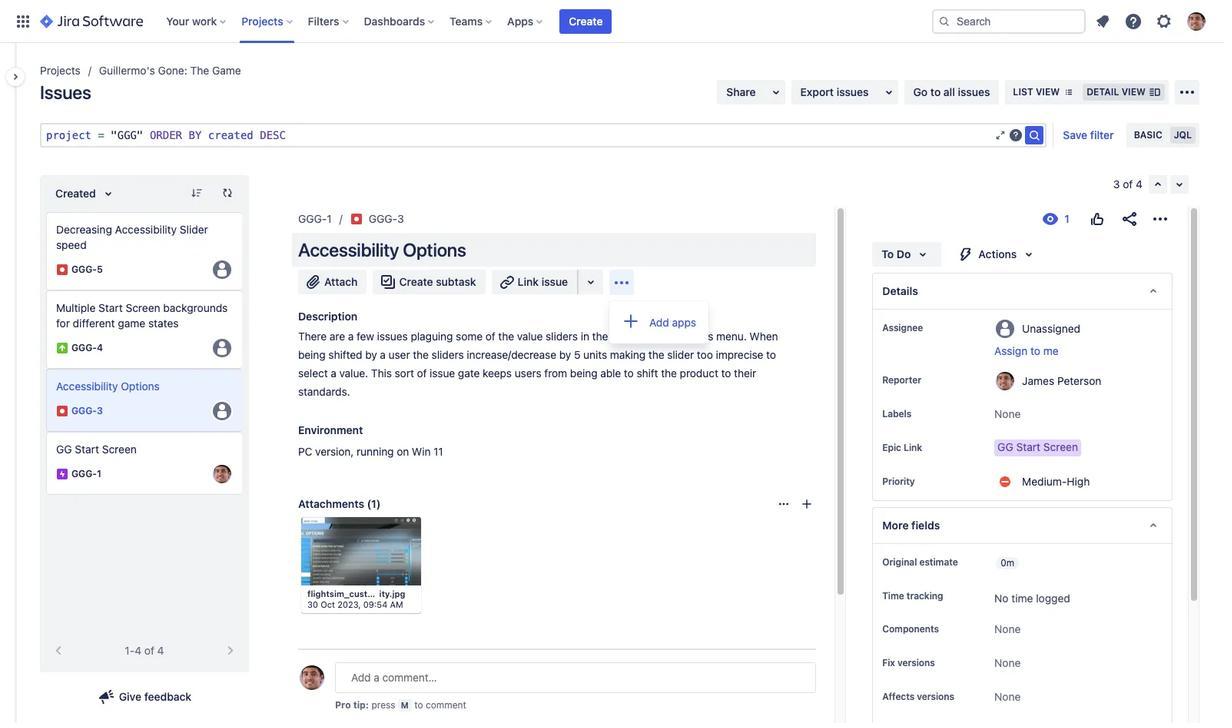 Task type: locate. For each thing, give the bounding box(es) containing it.
assign
[[995, 344, 1028, 357]]

(1)
[[367, 497, 381, 510]]

epic element
[[46, 432, 243, 495]]

projects link
[[40, 61, 81, 80]]

screen inside gg start screen link
[[1044, 440, 1079, 454]]

decreasing accessibility slider speed
[[56, 223, 208, 251]]

0 vertical spatial projects
[[242, 14, 283, 27]]

created button
[[46, 181, 127, 206]]

projects right work
[[242, 14, 283, 27]]

banner
[[0, 0, 1225, 43]]

issue left 'link web pages and more' image
[[542, 275, 568, 288]]

issue inside description there are a few issues plaguing some of the value sliders in the accessibility options menu. when being shifted by a user the sliders increase/decrease by 5 units making the slider too imprecise to select a value. this sort of issue gate keeps users from being able to shift the product to their standards.
[[430, 367, 455, 380]]

1 vertical spatial issue
[[430, 367, 455, 380]]

time tracking
[[883, 590, 944, 602]]

1 vertical spatial ggg-3
[[71, 405, 103, 417]]

teams
[[450, 14, 483, 27]]

guillermo's gone: the game link
[[99, 61, 241, 80]]

projects for projects link
[[40, 64, 81, 77]]

0 horizontal spatial issue
[[430, 367, 455, 380]]

options down improvement "element"
[[121, 380, 160, 393]]

2 vertical spatial options
[[121, 380, 160, 393]]

imprecise
[[716, 348, 764, 361]]

1 horizontal spatial sliders
[[546, 330, 578, 343]]

create left subtask
[[399, 275, 433, 288]]

3 right bug image
[[97, 405, 103, 417]]

1 horizontal spatial by
[[559, 348, 571, 361]]

epic image
[[56, 468, 68, 480]]

guillermo's gone: the game
[[99, 64, 241, 77]]

1 by from the left
[[365, 348, 377, 361]]

start
[[99, 301, 123, 314], [1017, 440, 1041, 454], [75, 443, 99, 456]]

gg start screen link
[[995, 440, 1082, 457]]

james peterson image
[[213, 465, 231, 484]]

0 vertical spatial bug element
[[46, 212, 243, 291]]

accessibility options down ggg-4
[[56, 380, 160, 393]]

0 horizontal spatial ggg-1
[[71, 468, 101, 480]]

versions left affects versions pin to top. only you can see pinned fields. icon
[[917, 691, 955, 703]]

ggg-3 right bug image
[[71, 405, 103, 417]]

gg start screen up medium-
[[998, 440, 1079, 454]]

accessibility options down ggg-3 'link'
[[298, 239, 466, 261]]

add app image
[[613, 273, 631, 292]]

add attachment image
[[801, 498, 813, 510]]

4
[[1136, 178, 1143, 191], [97, 342, 103, 354], [135, 644, 142, 657], [157, 644, 164, 657]]

ggg-5
[[71, 264, 103, 276]]

start inside multiple start screen backgrounds for different game states
[[99, 301, 123, 314]]

bug image left ggg-5
[[56, 264, 68, 276]]

create right apps popup button
[[569, 14, 603, 27]]

more fields element
[[873, 507, 1173, 544]]

to
[[882, 248, 894, 261]]

james
[[1023, 374, 1055, 387]]

by down "few"
[[365, 348, 377, 361]]

1 vertical spatial options
[[675, 330, 714, 343]]

0 vertical spatial options
[[403, 239, 466, 261]]

of
[[1123, 178, 1133, 191], [486, 330, 496, 343], [417, 367, 427, 380], [144, 644, 154, 657]]

unassigned
[[1023, 322, 1081, 335]]

2 bug element from the top
[[46, 369, 243, 432]]

0 horizontal spatial accessibility options
[[56, 380, 160, 393]]

0 vertical spatial create
[[569, 14, 603, 27]]

view right list at top
[[1036, 86, 1060, 98]]

0 horizontal spatial sliders
[[432, 348, 464, 361]]

0 horizontal spatial view
[[1036, 86, 1060, 98]]

0 vertical spatial a
[[348, 330, 354, 343]]

ggg-1 up attach button
[[298, 212, 332, 225]]

accessibility left slider
[[115, 223, 177, 236]]

settings image
[[1155, 12, 1174, 30]]

filters
[[308, 14, 339, 27]]

issues right export
[[837, 85, 869, 98]]

sidebar navigation image
[[0, 61, 34, 92]]

issues inside button
[[837, 85, 869, 98]]

gg start screen
[[998, 440, 1079, 454], [56, 443, 137, 456]]

ggg- left copy link to issue image
[[369, 212, 397, 225]]

0 vertical spatial ggg-3
[[369, 212, 404, 225]]

1 horizontal spatial ggg-1
[[298, 212, 332, 225]]

1 horizontal spatial 5
[[574, 348, 581, 361]]

appswitcher icon image
[[14, 12, 32, 30]]

activity
[[298, 650, 337, 663]]

4 down different
[[97, 342, 103, 354]]

1 horizontal spatial gg
[[998, 440, 1014, 454]]

ggg- inside epic "element"
[[71, 468, 97, 480]]

0 horizontal spatial bug image
[[56, 264, 68, 276]]

versions right fix
[[898, 658, 935, 669]]

create subtask
[[399, 275, 476, 288]]

to
[[931, 85, 941, 98], [1031, 344, 1041, 357], [767, 348, 776, 361], [624, 367, 634, 380], [721, 367, 731, 380], [415, 700, 423, 711]]

0 vertical spatial link
[[518, 275, 539, 288]]

0 vertical spatial versions
[[898, 658, 935, 669]]

Add a comment… field
[[335, 663, 817, 693]]

accessibility down the add
[[611, 330, 672, 343]]

value
[[517, 330, 543, 343]]

options
[[403, 239, 466, 261], [675, 330, 714, 343], [121, 380, 160, 393]]

0 horizontal spatial 1
[[97, 468, 101, 480]]

1 vertical spatial ggg-1
[[71, 468, 101, 480]]

5
[[97, 264, 103, 276], [574, 348, 581, 361]]

1 vertical spatial a
[[380, 348, 386, 361]]

menu bar containing all
[[335, 670, 546, 688]]

JQL query field
[[42, 125, 995, 146]]

menu bar
[[335, 670, 546, 688]]

the right shift on the right bottom
[[661, 367, 677, 380]]

to right able
[[624, 367, 634, 380]]

versions for affects versions
[[917, 691, 955, 703]]

2 horizontal spatial issues
[[958, 85, 990, 98]]

assignee
[[883, 322, 923, 334]]

ggg- up attach button
[[298, 212, 327, 225]]

2 horizontal spatial options
[[675, 330, 714, 343]]

labels
[[883, 408, 912, 420]]

ggg-1 link
[[298, 210, 332, 228]]

ggg-1 right epic icon
[[71, 468, 101, 480]]

issues up user
[[377, 330, 408, 343]]

link web pages and more image
[[582, 273, 601, 291]]

time
[[883, 590, 905, 602]]

subtask
[[436, 275, 476, 288]]

to do button
[[873, 242, 942, 267]]

4 none from the top
[[995, 691, 1021, 704]]

ggg- right bug image
[[71, 405, 97, 417]]

0 horizontal spatial create
[[399, 275, 433, 288]]

ggg- for decreasing accessibility slider speed
[[71, 264, 97, 276]]

no
[[995, 592, 1009, 605]]

0 horizontal spatial 3
[[97, 405, 103, 417]]

1 view from the left
[[1036, 86, 1060, 98]]

ggg-3 right ggg-1 link
[[369, 212, 404, 225]]

bug image
[[56, 405, 68, 417]]

screen inside multiple start screen backgrounds for different game states
[[126, 301, 160, 314]]

projects up the issues
[[40, 64, 81, 77]]

multiple start screen backgrounds for different game states
[[56, 301, 228, 330]]

0 vertical spatial accessibility options
[[298, 239, 466, 261]]

export
[[801, 85, 834, 98]]

ggg- right improvement 'image'
[[71, 342, 97, 354]]

2 horizontal spatial a
[[380, 348, 386, 361]]

ggg- right epic icon
[[71, 468, 97, 480]]

1 vertical spatial create
[[399, 275, 433, 288]]

affects versions
[[883, 691, 955, 703]]

0 vertical spatial ggg-1
[[298, 212, 332, 225]]

gg start screen inside gg start screen link
[[998, 440, 1079, 454]]

to do
[[882, 248, 911, 261]]

all
[[944, 85, 955, 98]]

1 horizontal spatial link
[[904, 442, 923, 454]]

accessibility inside decreasing accessibility slider speed
[[115, 223, 177, 236]]

2 vertical spatial a
[[331, 367, 337, 380]]

the
[[498, 330, 514, 343], [592, 330, 608, 343], [413, 348, 429, 361], [649, 348, 665, 361], [661, 367, 677, 380]]

options up create subtask
[[403, 239, 466, 261]]

options down apps
[[675, 330, 714, 343]]

go to all issues
[[914, 85, 990, 98]]

1 vertical spatial 5
[[574, 348, 581, 361]]

1 horizontal spatial view
[[1122, 86, 1146, 98]]

details element
[[873, 273, 1173, 310]]

a right are on the top
[[348, 330, 354, 343]]

comments
[[371, 672, 426, 685]]

issues right "all"
[[958, 85, 990, 98]]

0 vertical spatial 1
[[327, 212, 332, 225]]

1 horizontal spatial ggg-3
[[369, 212, 404, 225]]

view right the detail
[[1122, 86, 1146, 98]]

to left "all"
[[931, 85, 941, 98]]

1 bug element from the top
[[46, 212, 243, 291]]

medium-
[[1023, 475, 1067, 488]]

sliders left in at the left of page
[[546, 330, 578, 343]]

epic link
[[883, 442, 923, 454]]

0 horizontal spatial issues
[[377, 330, 408, 343]]

slider
[[180, 223, 208, 236]]

syntax help image
[[1010, 129, 1023, 141]]

3 down filter
[[1114, 178, 1120, 191]]

making
[[610, 348, 646, 361]]

0 vertical spatial 5
[[97, 264, 103, 276]]

all button
[[338, 670, 360, 688]]

1 vertical spatial bug element
[[46, 369, 243, 432]]

to inside 'link'
[[931, 85, 941, 98]]

to left me on the top right
[[1031, 344, 1041, 357]]

to inside button
[[1031, 344, 1041, 357]]

a
[[348, 330, 354, 343], [380, 348, 386, 361], [331, 367, 337, 380]]

detail view
[[1087, 86, 1146, 98]]

press
[[372, 700, 395, 711]]

export issues button
[[791, 80, 898, 105]]

jql
[[1174, 129, 1192, 141]]

0 horizontal spatial gg start screen
[[56, 443, 137, 456]]

the
[[190, 64, 209, 77]]

high
[[1067, 475, 1090, 488]]

2 by from the left
[[559, 348, 571, 361]]

link issue button
[[492, 270, 579, 294]]

3 up create subtask button
[[397, 212, 404, 225]]

1 horizontal spatial bug image
[[350, 213, 363, 225]]

1 vertical spatial bug image
[[56, 264, 68, 276]]

plaguing
[[411, 330, 453, 343]]

fields
[[912, 519, 940, 532]]

refresh image
[[221, 187, 234, 199]]

teams button
[[445, 9, 498, 33]]

0 horizontal spatial 5
[[97, 264, 103, 276]]

2 view from the left
[[1122, 86, 1146, 98]]

select
[[298, 367, 328, 380]]

issues
[[40, 81, 91, 103]]

options inside description there are a few issues plaguing some of the value sliders in the accessibility options menu. when being shifted by a user the sliders increase/decrease by 5 units making the slider too imprecise to select a value. this sort of issue gate keeps users from being able to shift the product to their standards.
[[675, 330, 714, 343]]

improvement element
[[46, 291, 243, 369]]

being
[[298, 348, 326, 361], [570, 367, 598, 380]]

of right some
[[486, 330, 496, 343]]

1 horizontal spatial issue
[[542, 275, 568, 288]]

delete image
[[396, 524, 414, 543]]

actions image
[[1152, 210, 1170, 228]]

2 none from the top
[[995, 623, 1021, 636]]

ggg- for multiple start screen backgrounds for different game states
[[71, 342, 97, 354]]

issues inside description there are a few issues plaguing some of the value sliders in the accessibility options menu. when being shifted by a user the sliders increase/decrease by 5 units making the slider too imprecise to select a value. this sort of issue gate keeps users from being able to shift the product to their standards.
[[377, 330, 408, 343]]

jira software image
[[40, 12, 143, 30], [40, 12, 143, 30]]

sliders down plaguing
[[432, 348, 464, 361]]

original
[[883, 557, 917, 568]]

accessibility inside description there are a few issues plaguing some of the value sliders in the accessibility options menu. when being shifted by a user the sliders increase/decrease by 5 units making the slider too imprecise to select a value. this sort of issue gate keeps users from being able to shift the product to their standards.
[[611, 330, 672, 343]]

1 horizontal spatial 3
[[397, 212, 404, 225]]

few
[[357, 330, 374, 343]]

link right epic
[[904, 442, 923, 454]]

0 horizontal spatial link
[[518, 275, 539, 288]]

3 inside ggg-3 'link'
[[397, 212, 404, 225]]

description
[[298, 310, 358, 323]]

product
[[680, 367, 719, 380]]

search image
[[939, 15, 951, 27]]

share button
[[717, 80, 785, 105]]

0 horizontal spatial options
[[121, 380, 160, 393]]

0 horizontal spatial by
[[365, 348, 377, 361]]

0 vertical spatial 3
[[1114, 178, 1120, 191]]

start inside epic "element"
[[75, 443, 99, 456]]

save filter
[[1063, 128, 1114, 141]]

0 horizontal spatial ggg-3
[[71, 405, 103, 417]]

projects
[[242, 14, 283, 27], [40, 64, 81, 77]]

issue left gate on the left
[[430, 367, 455, 380]]

create inside primary element
[[569, 14, 603, 27]]

created
[[55, 187, 96, 200]]

user
[[389, 348, 410, 361]]

components pin to top. only you can see pinned fields. image
[[942, 624, 955, 636]]

1 horizontal spatial accessibility options
[[298, 239, 466, 261]]

more
[[883, 519, 909, 532]]

bug element
[[46, 212, 243, 291], [46, 369, 243, 432]]

5 inside description there are a few issues plaguing some of the value sliders in the accessibility options menu. when being shifted by a user the sliders increase/decrease by 5 units making the slider too imprecise to select a value. this sort of issue gate keeps users from being able to shift the product to their standards.
[[574, 348, 581, 361]]

gg start screen up epic icon
[[56, 443, 137, 456]]

bug image left ggg-3 'link'
[[350, 213, 363, 225]]

more fields
[[883, 519, 940, 532]]

speed
[[56, 238, 87, 251]]

to right m
[[415, 700, 423, 711]]

1 right epic icon
[[97, 468, 101, 480]]

no time logged
[[995, 592, 1071, 605]]

being down units
[[570, 367, 598, 380]]

ggg-1
[[298, 212, 332, 225], [71, 468, 101, 480]]

share
[[727, 85, 756, 98]]

projects inside popup button
[[242, 14, 283, 27]]

units
[[584, 348, 607, 361]]

1 vertical spatial 1
[[97, 468, 101, 480]]

5 down decreasing
[[97, 264, 103, 276]]

1 horizontal spatial issues
[[837, 85, 869, 98]]

2 horizontal spatial 3
[[1114, 178, 1120, 191]]

0 horizontal spatial gg
[[56, 443, 72, 456]]

1 inside ggg-1 link
[[327, 212, 332, 225]]

improvement image
[[56, 342, 68, 354]]

list box
[[46, 212, 243, 495]]

link
[[518, 275, 539, 288], [904, 442, 923, 454]]

game
[[118, 317, 145, 330]]

different
[[73, 317, 115, 330]]

give feedback
[[119, 690, 192, 703]]

1 horizontal spatial projects
[[242, 14, 283, 27]]

some
[[456, 330, 483, 343]]

"ggg"
[[111, 129, 143, 141]]

1 horizontal spatial 1
[[327, 212, 332, 225]]

a left value.
[[331, 367, 337, 380]]

1 vertical spatial projects
[[40, 64, 81, 77]]

version,
[[315, 445, 354, 458]]

1 vertical spatial 3
[[397, 212, 404, 225]]

1 vertical spatial versions
[[917, 691, 955, 703]]

states
[[148, 317, 179, 330]]

1 horizontal spatial gg start screen
[[998, 440, 1079, 454]]

1 left ggg-3 'link'
[[327, 212, 332, 225]]

being down there
[[298, 348, 326, 361]]

by up from
[[559, 348, 571, 361]]

3 of 4
[[1114, 178, 1143, 191]]

accessibility up attach
[[298, 239, 399, 261]]

there
[[298, 330, 327, 343]]

screen inside epic "element"
[[102, 443, 137, 456]]

1 vertical spatial being
[[570, 367, 598, 380]]

0 horizontal spatial projects
[[40, 64, 81, 77]]

link up value
[[518, 275, 539, 288]]

of up share icon
[[1123, 178, 1133, 191]]

1 vertical spatial accessibility options
[[56, 380, 160, 393]]

vote options: no one has voted for this issue yet. image
[[1089, 210, 1107, 228]]

1 horizontal spatial options
[[403, 239, 466, 261]]

3
[[1114, 178, 1120, 191], [397, 212, 404, 225], [97, 405, 103, 417]]

1 horizontal spatial create
[[569, 14, 603, 27]]

4 up give
[[135, 644, 142, 657]]

sort descending image
[[191, 187, 203, 199]]

bug image
[[350, 213, 363, 225], [56, 264, 68, 276]]

to down when
[[767, 348, 776, 361]]

ggg- inside improvement "element"
[[71, 342, 97, 354]]

ggg- down speed
[[71, 264, 97, 276]]

0 vertical spatial issue
[[542, 275, 568, 288]]

0 vertical spatial being
[[298, 348, 326, 361]]

a left user
[[380, 348, 386, 361]]

decreasing
[[56, 223, 112, 236]]

5 left units
[[574, 348, 581, 361]]



Task type: describe. For each thing, give the bounding box(es) containing it.
projects for projects popup button
[[242, 14, 283, 27]]

your profile and settings image
[[1188, 12, 1206, 30]]

editor image
[[995, 129, 1007, 141]]

your work button
[[162, 9, 232, 33]]

1 inside epic "element"
[[97, 468, 101, 480]]

help image
[[1125, 12, 1143, 30]]

1 vertical spatial link
[[904, 442, 923, 454]]

share image
[[1121, 210, 1139, 228]]

go
[[914, 85, 928, 98]]

bug element containing decreasing accessibility slider speed
[[46, 212, 243, 291]]

open share dialog image
[[767, 83, 785, 101]]

search image
[[1026, 126, 1044, 145]]

affects
[[883, 691, 915, 703]]

start for 1
[[75, 443, 99, 456]]

epic
[[883, 442, 902, 454]]

list box containing decreasing accessibility slider speed
[[46, 212, 243, 495]]

affects versions pin to top. only you can see pinned fields. image
[[958, 691, 970, 704]]

ggg- inside 'link'
[[369, 212, 397, 225]]

dashboards button
[[359, 9, 441, 33]]

apps
[[672, 316, 697, 329]]

primary element
[[9, 0, 932, 43]]

pro tip: press m to comment
[[335, 700, 467, 711]]

save filter button
[[1054, 123, 1124, 148]]

ggg-3 link
[[369, 210, 404, 228]]

copy link to issue image
[[401, 212, 413, 224]]

=
[[98, 129, 104, 141]]

list
[[1013, 86, 1034, 98]]

the up increase/decrease
[[498, 330, 514, 343]]

time tracking pin to top. only you can see pinned fields. image
[[947, 590, 959, 603]]

list view
[[1013, 86, 1060, 98]]

1 horizontal spatial a
[[348, 330, 354, 343]]

1 horizontal spatial being
[[570, 367, 598, 380]]

by
[[189, 129, 202, 141]]

attach
[[324, 275, 358, 288]]

5 inside 'bug' element
[[97, 264, 103, 276]]

from
[[545, 367, 567, 380]]

menu.
[[717, 330, 747, 343]]

tracking
[[907, 590, 944, 602]]

m
[[401, 700, 409, 710]]

screen for 1
[[102, 443, 137, 456]]

details
[[883, 284, 918, 297]]

notifications image
[[1094, 12, 1112, 30]]

are
[[330, 330, 345, 343]]

2 vertical spatial 3
[[97, 405, 103, 417]]

shifted
[[329, 348, 362, 361]]

0m
[[1001, 557, 1015, 569]]

of right 1- on the bottom left of page
[[144, 644, 154, 657]]

too
[[697, 348, 713, 361]]

attach button
[[298, 270, 367, 294]]

running
[[357, 445, 394, 458]]

filter
[[1091, 128, 1114, 141]]

4 right 1- on the bottom left of page
[[157, 644, 164, 657]]

add
[[650, 316, 669, 329]]

gone:
[[158, 64, 187, 77]]

their
[[734, 367, 757, 380]]

ggg-1 inside epic "element"
[[71, 468, 101, 480]]

accessibility up bug image
[[56, 380, 118, 393]]

link inside button
[[518, 275, 539, 288]]

order by image
[[99, 184, 117, 203]]

start for 4
[[99, 301, 123, 314]]

1 vertical spatial sliders
[[432, 348, 464, 361]]

add apps link
[[610, 306, 709, 339]]

4 up share icon
[[1136, 178, 1143, 191]]

issue inside button
[[542, 275, 568, 288]]

the up shift on the right bottom
[[649, 348, 665, 361]]

go to all issues link
[[904, 80, 1000, 105]]

show:
[[298, 672, 329, 685]]

add apps image
[[622, 312, 640, 331]]

the right in at the left of page
[[592, 330, 608, 343]]

3 none from the top
[[995, 657, 1021, 670]]

Search field
[[932, 9, 1086, 33]]

banner containing your work
[[0, 0, 1225, 43]]

estimate
[[920, 557, 958, 568]]

view for list view
[[1036, 86, 1060, 98]]

gg inside epic "element"
[[56, 443, 72, 456]]

time
[[1012, 592, 1033, 605]]

4 inside improvement "element"
[[97, 342, 103, 354]]

tip:
[[353, 700, 369, 711]]

gg start screen inside epic "element"
[[56, 443, 137, 456]]

filters button
[[303, 9, 355, 33]]

profile image of james peterson image
[[300, 666, 324, 690]]

create for create subtask
[[399, 275, 433, 288]]

0 vertical spatial bug image
[[350, 213, 363, 225]]

environment
[[298, 424, 363, 437]]

reporter pin to top. only you can see pinned fields. image
[[925, 374, 937, 387]]

peterson
[[1058, 374, 1102, 387]]

the down plaguing
[[413, 348, 429, 361]]

screen for 4
[[126, 301, 160, 314]]

create button
[[560, 9, 612, 33]]

versions for fix versions
[[898, 658, 935, 669]]

ggg- for gg start screen
[[71, 468, 97, 480]]

ggg- for accessibility options
[[71, 405, 97, 417]]

0 horizontal spatial being
[[298, 348, 326, 361]]

order
[[150, 129, 182, 141]]

your
[[166, 14, 189, 27]]

me
[[1044, 344, 1059, 357]]

to left their
[[721, 367, 731, 380]]

basic
[[1134, 129, 1163, 141]]

apps
[[507, 14, 534, 27]]

description there are a few issues plaguing some of the value sliders in the accessibility options menu. when being shifted by a user the sliders increase/decrease by 5 units making the slider too imprecise to select a value. this sort of issue gate keeps users from being able to shift the product to their standards.
[[298, 310, 781, 398]]

of right the sort
[[417, 367, 427, 380]]

actions
[[979, 248, 1017, 261]]

desc
[[260, 129, 286, 141]]

open export issues dropdown image
[[880, 83, 898, 101]]

project = "ggg" order by created desc
[[46, 129, 286, 141]]

pc
[[298, 445, 312, 458]]

bug element containing accessibility options
[[46, 369, 243, 432]]

ggg-4
[[71, 342, 103, 354]]

james peterson
[[1023, 374, 1102, 387]]

download image
[[370, 524, 388, 543]]

export issues
[[801, 85, 869, 98]]

0 horizontal spatial a
[[331, 367, 337, 380]]

attachments menu image
[[778, 498, 790, 510]]

0 vertical spatial sliders
[[546, 330, 578, 343]]

when
[[750, 330, 778, 343]]

reporter
[[883, 374, 922, 386]]

work
[[192, 14, 217, 27]]

view for detail view
[[1122, 86, 1146, 98]]

issues inside 'link'
[[958, 85, 990, 98]]

create for create
[[569, 14, 603, 27]]

1 none from the top
[[995, 407, 1021, 420]]

save
[[1063, 128, 1088, 141]]

game
[[212, 64, 241, 77]]

fix versions
[[883, 658, 935, 669]]

project
[[46, 129, 91, 141]]

import and bulk change issues image
[[1178, 83, 1197, 101]]

give feedback button
[[88, 685, 201, 710]]

fix
[[883, 658, 896, 669]]

attachments (1)
[[298, 497, 381, 510]]

medium-high
[[1023, 475, 1090, 488]]



Task type: vqa. For each thing, say whether or not it's contained in the screenshot.


